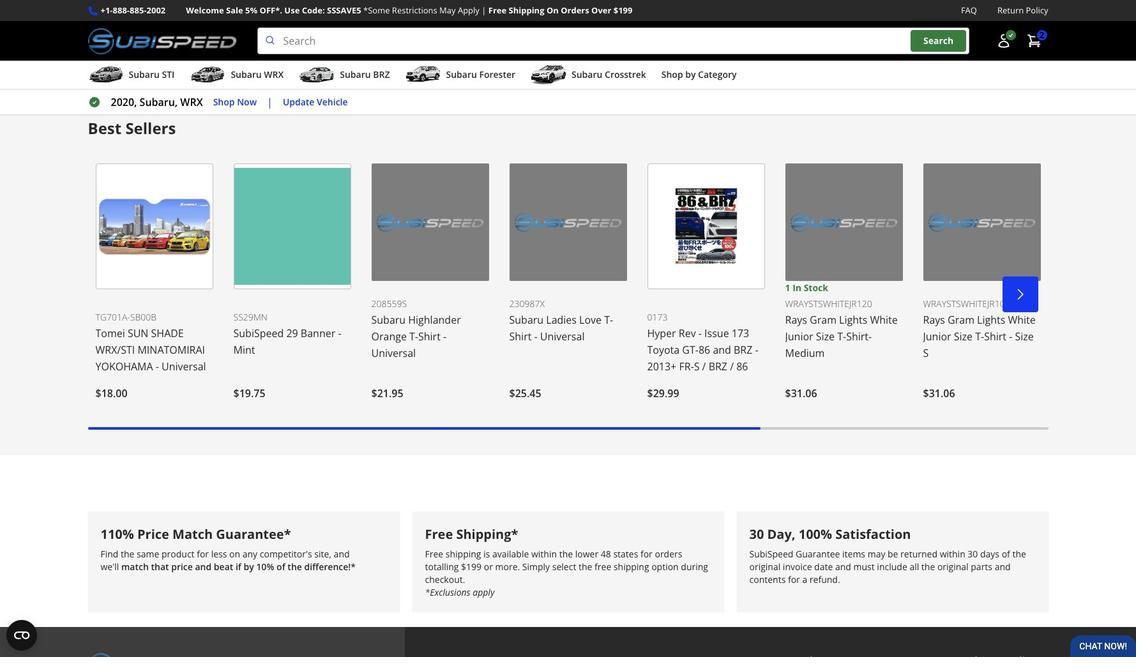Task type: vqa. For each thing, say whether or not it's contained in the screenshot.
-
yes



Task type: describe. For each thing, give the bounding box(es) containing it.
shade
[[151, 326, 184, 340]]

orange
[[371, 330, 407, 344]]

888-
[[113, 4, 130, 16]]

forester
[[479, 68, 515, 81]]

free shipping* free shipping is available within the lower 48 states for orders totalling $199 or more. simply select the free shipping option during checkout. *exclusions apply
[[425, 526, 708, 598]]

a subaru crosstrek thumbnail image image
[[531, 65, 566, 84]]

173
[[732, 326, 749, 340]]

shirt inside rays gram lights white junior size t-shirt - size s
[[984, 330, 1006, 344]]

a subaru wrx thumbnail image image
[[190, 65, 226, 84]]

may
[[439, 4, 456, 16]]

subaru for subaru crosstrek
[[572, 68, 602, 81]]

subaru forester button
[[405, 63, 515, 89]]

subaru crosstrek
[[572, 68, 646, 81]]

1 original from the left
[[749, 560, 780, 573]]

return
[[997, 4, 1024, 16]]

for inside "find the same product for less on any competitor's site, and we'll"
[[197, 548, 209, 560]]

highlander
[[408, 313, 461, 327]]

tg701a-
[[95, 311, 130, 323]]

a subaru sti thumbnail image image
[[88, 65, 124, 84]]

&
[[155, 35, 163, 49]]

0 horizontal spatial wrx
[[180, 95, 203, 109]]

universal for love
[[540, 330, 585, 344]]

the down the competitor's
[[288, 560, 302, 573]]

crosstrek
[[605, 68, 646, 81]]

rays gram lights white junior size t-shirt-medium image
[[785, 164, 903, 281]]

subispeed inside ss29mn subispeed 29 banner - mint
[[233, 326, 284, 340]]

code:
[[302, 4, 325, 16]]

subaru for subaru forester
[[446, 68, 477, 81]]

days
[[980, 548, 999, 560]]

guarantee
[[796, 548, 840, 560]]

t- inside subaru ladies love t- shirt - universal
[[604, 313, 613, 327]]

subaru for subaru ladies love t- shirt - universal
[[509, 313, 544, 327]]

open widget image
[[6, 620, 37, 651]]

lower
[[575, 548, 598, 560]]

use
[[284, 4, 300, 16]]

rays inside rays gram lights white junior size t-shirt - size s
[[923, 313, 945, 327]]

2 original from the left
[[937, 560, 969, 573]]

within inside free shipping* free shipping is available within the lower 48 states for orders totalling $199 or more. simply select the free shipping option during checkout. *exclusions apply
[[531, 548, 557, 560]]

tomei sun shade wrx/sti minatomirai yokohama - universal image
[[95, 164, 213, 289]]

competitor's
[[260, 548, 312, 560]]

1 horizontal spatial 30
[[968, 548, 978, 560]]

lights inside rays gram lights white junior size t-shirt - size s
[[977, 313, 1005, 327]]

5%
[[245, 4, 257, 16]]

a subaru brz thumbnail image image
[[299, 65, 335, 84]]

the up select
[[559, 548, 573, 560]]

30 day, 100% satisfaction subispeed guarantee items may be returned within 30 days of the original invoice date and must include all the original parts and contents for a refund.
[[749, 526, 1026, 585]]

0173 hyper rev - issue 173 toyota gt-86 and brz - 2013+ fr-s / brz / 86
[[647, 311, 758, 374]]

key
[[99, 35, 117, 49]]

universal for orange
[[371, 346, 416, 360]]

date
[[814, 560, 833, 573]]

apply
[[458, 4, 479, 16]]

230987x
[[509, 298, 545, 310]]

sti
[[162, 68, 175, 81]]

2 vertical spatial free
[[425, 548, 443, 560]]

that
[[151, 560, 169, 573]]

- left medium
[[755, 343, 758, 357]]

$199 inside free shipping* free shipping is available within the lower 48 states for orders totalling $199 or more. simply select the free shipping option during checkout. *exclusions apply
[[461, 560, 482, 573]]

same
[[137, 548, 159, 560]]

t- inside rays gram lights white junior size t-shirt - size s
[[975, 330, 984, 344]]

100%
[[799, 526, 832, 543]]

1 vertical spatial of
[[277, 560, 285, 573]]

- inside subaru ladies love t- shirt - universal
[[534, 330, 537, 344]]

0 horizontal spatial 86
[[699, 343, 710, 357]]

we'll
[[101, 560, 119, 573]]

rays inside 1 in stock wraystswhitejr120 rays gram lights white junior size t-shirt- medium
[[785, 313, 807, 327]]

subaru ladies love t-shirt - universal image
[[509, 164, 627, 281]]

search input field
[[257, 28, 969, 54]]

for inside 30 day, 100% satisfaction subispeed guarantee items may be returned within 30 days of the original invoice date and must include all the original parts and contents for a refund.
[[788, 573, 800, 585]]

shipping
[[509, 4, 544, 16]]

in
[[793, 282, 801, 294]]

wrx/sti
[[95, 343, 135, 357]]

select
[[552, 560, 576, 573]]

update vehicle button
[[283, 95, 348, 110]]

1
[[785, 282, 790, 294]]

satisfaction
[[835, 526, 911, 543]]

subaru,
[[140, 95, 178, 109]]

subaru for subaru highlander orange t-shirt - universal
[[371, 313, 406, 327]]

1 subispeed logo image from the top
[[88, 28, 237, 54]]

vehicle
[[317, 96, 348, 108]]

returned
[[900, 548, 937, 560]]

match
[[121, 560, 149, 573]]

2 subispeed logo image from the top
[[88, 652, 237, 657]]

banner
[[301, 326, 335, 340]]

lights inside 1 in stock wraystswhitejr120 rays gram lights white junior size t-shirt- medium
[[839, 313, 867, 327]]

s inside 0173 hyper rev - issue 173 toyota gt-86 and brz - 2013+ fr-s / brz / 86
[[694, 360, 700, 374]]

option
[[651, 560, 679, 573]]

faq
[[961, 4, 977, 16]]

universal inside tg701a-sb00b tomei sun shade wrx/sti minatomirai yokohama - universal
[[162, 360, 206, 374]]

shop for shop now
[[213, 96, 235, 108]]

all
[[910, 560, 919, 573]]

update
[[283, 96, 314, 108]]

0 vertical spatial shipping
[[446, 548, 481, 560]]

price
[[171, 560, 193, 573]]

*some restrictions may apply | free shipping on orders over $199
[[363, 4, 633, 16]]

minatomirai
[[138, 343, 205, 357]]

1 horizontal spatial |
[[482, 4, 486, 16]]

invoice
[[783, 560, 812, 573]]

day,
[[767, 526, 795, 543]]

shirt for ladies
[[509, 330, 532, 344]]

subaru for subaru brz
[[340, 68, 371, 81]]

lanyards
[[165, 35, 210, 49]]

subaru sti
[[129, 68, 175, 81]]

sun
[[128, 326, 148, 340]]

885-
[[130, 4, 147, 16]]

apply
[[473, 586, 494, 598]]

rev
[[679, 326, 696, 340]]

the right days
[[1012, 548, 1026, 560]]

contents
[[749, 573, 786, 585]]

white inside rays gram lights white junior size t-shirt - size s
[[1008, 313, 1036, 327]]

find the same product for less on any competitor's site, and we'll
[[101, 548, 350, 573]]

over
[[591, 4, 611, 16]]

2013+
[[647, 360, 676, 374]]

shop for shop by category
[[661, 68, 683, 81]]

match that price and beat if by 10% of the difference!*
[[121, 560, 356, 573]]

2 button
[[1020, 28, 1048, 54]]

price
[[137, 526, 169, 543]]

junior inside rays gram lights white junior size t-shirt - size s
[[923, 330, 951, 344]]

1 horizontal spatial brz
[[709, 360, 727, 374]]

available
[[492, 548, 529, 560]]



Task type: locate. For each thing, give the bounding box(es) containing it.
1 shirt from the left
[[418, 330, 441, 344]]

medium
[[785, 346, 825, 360]]

0 horizontal spatial /
[[702, 360, 706, 374]]

1 vertical spatial free
[[425, 526, 453, 543]]

for right states
[[640, 548, 653, 560]]

universal
[[540, 330, 585, 344], [371, 346, 416, 360], [162, 360, 206, 374]]

lights down wraystswhitejr100
[[977, 313, 1005, 327]]

/ down 173
[[730, 360, 734, 374]]

$21.95
[[371, 386, 403, 400]]

subaru highlander orange t-shirt - universal
[[371, 313, 461, 360]]

1 horizontal spatial junior
[[923, 330, 951, 344]]

subaru inside "dropdown button"
[[340, 68, 371, 81]]

for left less
[[197, 548, 209, 560]]

1 horizontal spatial white
[[1008, 313, 1036, 327]]

0 vertical spatial brz
[[373, 68, 390, 81]]

may
[[868, 548, 885, 560]]

universal inside subaru ladies love t- shirt - universal
[[540, 330, 585, 344]]

lights
[[839, 313, 867, 327], [977, 313, 1005, 327]]

parts
[[971, 560, 992, 573]]

and up difference!*
[[334, 548, 350, 560]]

2020,
[[111, 95, 137, 109]]

1 horizontal spatial /
[[730, 360, 734, 374]]

subaru left sti
[[129, 68, 160, 81]]

1 rays from the left
[[785, 313, 807, 327]]

2 lights from the left
[[977, 313, 1005, 327]]

of right days
[[1002, 548, 1010, 560]]

gram inside 1 in stock wraystswhitejr120 rays gram lights white junior size t-shirt- medium
[[810, 313, 837, 327]]

shirt down wraystswhitejr100
[[984, 330, 1006, 344]]

rays down wraystswhitejr100
[[923, 313, 945, 327]]

1 vertical spatial subispeed logo image
[[88, 652, 237, 657]]

subaru up 'vehicle' at the top left of page
[[340, 68, 371, 81]]

2 shirt from the left
[[509, 330, 532, 344]]

subispeed
[[233, 326, 284, 340], [749, 548, 793, 560]]

original left parts at right
[[937, 560, 969, 573]]

shop now
[[213, 96, 257, 108]]

2 rays from the left
[[923, 313, 945, 327]]

1 vertical spatial by
[[244, 560, 254, 573]]

and down days
[[995, 560, 1011, 573]]

1 horizontal spatial shipping
[[614, 560, 649, 573]]

search button
[[911, 30, 966, 52]]

30 up parts at right
[[968, 548, 978, 560]]

1 horizontal spatial shirt
[[509, 330, 532, 344]]

2 $31.06 from the left
[[923, 386, 955, 400]]

of inside 30 day, 100% satisfaction subispeed guarantee items may be returned within 30 days of the original invoice date and must include all the original parts and contents for a refund.
[[1002, 548, 1010, 560]]

1 horizontal spatial of
[[1002, 548, 1010, 560]]

- down 230987x at the left of page
[[534, 330, 537, 344]]

now
[[237, 96, 257, 108]]

*exclusions
[[425, 586, 470, 598]]

1 gram from the left
[[810, 313, 837, 327]]

0 horizontal spatial |
[[267, 95, 273, 109]]

universal inside subaru highlander orange t-shirt - universal
[[371, 346, 416, 360]]

1 vertical spatial shop
[[213, 96, 235, 108]]

1 size from the left
[[816, 330, 835, 344]]

1 within from the left
[[531, 548, 557, 560]]

30 left day,
[[749, 526, 764, 543]]

1 horizontal spatial wrx
[[264, 68, 284, 81]]

0 vertical spatial 86
[[699, 343, 710, 357]]

| right now
[[267, 95, 273, 109]]

1 horizontal spatial by
[[685, 68, 696, 81]]

2 horizontal spatial universal
[[540, 330, 585, 344]]

shirt for highlander
[[418, 330, 441, 344]]

1 horizontal spatial rays
[[923, 313, 945, 327]]

or
[[484, 560, 493, 573]]

1 horizontal spatial subispeed
[[749, 548, 793, 560]]

1 vertical spatial $199
[[461, 560, 482, 573]]

off*.
[[260, 4, 282, 16]]

0 horizontal spatial white
[[870, 313, 898, 327]]

original up 'contents'
[[749, 560, 780, 573]]

wrx
[[264, 68, 284, 81], [180, 95, 203, 109]]

t-
[[604, 313, 613, 327], [409, 330, 418, 344], [837, 330, 846, 344], [975, 330, 984, 344]]

subispeed 29 banner - mint image
[[233, 164, 351, 289]]

subaru for subaru wrx
[[231, 68, 262, 81]]

shipping down states
[[614, 560, 649, 573]]

$199
[[614, 4, 633, 16], [461, 560, 482, 573]]

0 horizontal spatial within
[[531, 548, 557, 560]]

1 horizontal spatial $199
[[614, 4, 633, 16]]

shirt-
[[846, 330, 872, 344]]

search
[[923, 35, 954, 47]]

the right all on the bottom of the page
[[921, 560, 935, 573]]

t- down wraystswhitejr100
[[975, 330, 984, 344]]

1 vertical spatial 86
[[736, 360, 748, 374]]

product
[[162, 548, 195, 560]]

brz right 'fr-'
[[709, 360, 727, 374]]

original
[[749, 560, 780, 573], [937, 560, 969, 573]]

brz inside "dropdown button"
[[373, 68, 390, 81]]

- right banner
[[338, 326, 341, 340]]

of down the competitor's
[[277, 560, 285, 573]]

free
[[595, 560, 611, 573]]

- inside tg701a-sb00b tomei sun shade wrx/sti minatomirai yokohama - universal
[[156, 360, 159, 374]]

category
[[698, 68, 737, 81]]

shirt down 230987x at the left of page
[[509, 330, 532, 344]]

gram
[[810, 313, 837, 327], [948, 313, 974, 327]]

shop by category
[[661, 68, 737, 81]]

0 horizontal spatial shirt
[[418, 330, 441, 344]]

1 white from the left
[[870, 313, 898, 327]]

t- down the wraystswhitejr120
[[837, 330, 846, 344]]

1 lights from the left
[[839, 313, 867, 327]]

$199 right over
[[614, 4, 633, 16]]

+1-888-885-2002
[[101, 4, 166, 16]]

86 down issue
[[699, 343, 710, 357]]

white down wraystswhitejr100
[[1008, 313, 1036, 327]]

universal down minatomirai
[[162, 360, 206, 374]]

1 junior from the left
[[785, 330, 813, 344]]

subaru wrx button
[[190, 63, 284, 89]]

hyper
[[647, 326, 676, 340]]

shop inside dropdown button
[[661, 68, 683, 81]]

1 $31.06 from the left
[[785, 386, 817, 400]]

1 vertical spatial brz
[[734, 343, 753, 357]]

1 horizontal spatial within
[[940, 548, 965, 560]]

0 horizontal spatial shipping
[[446, 548, 481, 560]]

during
[[681, 560, 708, 573]]

$31.06 for rays gram lights white junior size t-shirt - size s
[[923, 386, 955, 400]]

shop left now
[[213, 96, 235, 108]]

0 vertical spatial by
[[685, 68, 696, 81]]

the down lower
[[579, 560, 592, 573]]

wrx inside dropdown button
[[264, 68, 284, 81]]

ss29mn subispeed 29 banner - mint
[[233, 311, 341, 357]]

1 vertical spatial shipping
[[614, 560, 649, 573]]

subispeed down ss29mn
[[233, 326, 284, 340]]

subaru left 'crosstrek'
[[572, 68, 602, 81]]

size
[[816, 330, 835, 344], [954, 330, 973, 344], [1015, 330, 1034, 344]]

wraystswhitejr100
[[923, 298, 1010, 310]]

wrx up update
[[264, 68, 284, 81]]

/
[[702, 360, 706, 374], [730, 360, 734, 374]]

return policy
[[997, 4, 1048, 16]]

size inside 1 in stock wraystswhitejr120 rays gram lights white junior size t-shirt- medium
[[816, 330, 835, 344]]

0 vertical spatial 30
[[749, 526, 764, 543]]

2 horizontal spatial for
[[788, 573, 800, 585]]

subaru down 230987x at the left of page
[[509, 313, 544, 327]]

size for gram
[[816, 330, 835, 344]]

1 horizontal spatial s
[[923, 346, 929, 360]]

items
[[842, 548, 865, 560]]

1 / from the left
[[702, 360, 706, 374]]

the inside "find the same product for less on any competitor's site, and we'll"
[[121, 548, 134, 560]]

tomei
[[95, 326, 125, 340]]

universal down orange
[[371, 346, 416, 360]]

1 horizontal spatial gram
[[948, 313, 974, 327]]

| right 'apply'
[[482, 4, 486, 16]]

3 shirt from the left
[[984, 330, 1006, 344]]

brz down 173
[[734, 343, 753, 357]]

0 vertical spatial wrx
[[264, 68, 284, 81]]

gram down wraystswhitejr100
[[948, 313, 974, 327]]

more.
[[495, 560, 520, 573]]

and down issue
[[713, 343, 731, 357]]

wraystswhitejr120
[[785, 298, 872, 310]]

wrx down a subaru wrx thumbnail image on the top of the page
[[180, 95, 203, 109]]

junior down wraystswhitejr100
[[923, 330, 951, 344]]

1 horizontal spatial $31.06
[[923, 386, 955, 400]]

on
[[229, 548, 240, 560]]

- down minatomirai
[[156, 360, 159, 374]]

0 horizontal spatial for
[[197, 548, 209, 560]]

0 horizontal spatial shop
[[213, 96, 235, 108]]

shirt inside subaru ladies love t- shirt - universal
[[509, 330, 532, 344]]

0 vertical spatial subispeed logo image
[[88, 28, 237, 54]]

1 vertical spatial subispeed
[[749, 548, 793, 560]]

- down wraystswhitejr100
[[1009, 330, 1012, 344]]

- inside rays gram lights white junior size t-shirt - size s
[[1009, 330, 1012, 344]]

junior up medium
[[785, 330, 813, 344]]

subaru inside subaru ladies love t- shirt - universal
[[509, 313, 544, 327]]

0 horizontal spatial gram
[[810, 313, 837, 327]]

mint
[[233, 343, 255, 357]]

is
[[483, 548, 490, 560]]

- inside subaru highlander orange t-shirt - universal
[[443, 330, 446, 344]]

1 horizontal spatial original
[[937, 560, 969, 573]]

shop
[[661, 68, 683, 81], [213, 96, 235, 108]]

on
[[547, 4, 559, 16]]

1 horizontal spatial shop
[[661, 68, 683, 81]]

by left category
[[685, 68, 696, 81]]

and inside 0173 hyper rev - issue 173 toyota gt-86 and brz - 2013+ fr-s / brz / 86
[[713, 343, 731, 357]]

key chains & lanyards
[[99, 35, 210, 49]]

$31.06
[[785, 386, 817, 400], [923, 386, 955, 400]]

for left a
[[788, 573, 800, 585]]

2 size from the left
[[954, 330, 973, 344]]

- down highlander
[[443, 330, 446, 344]]

0173
[[647, 311, 668, 323]]

3 size from the left
[[1015, 330, 1034, 344]]

t- inside subaru highlander orange t-shirt - universal
[[409, 330, 418, 344]]

subaru crosstrek button
[[531, 63, 646, 89]]

shirt down highlander
[[418, 330, 441, 344]]

$19.75
[[233, 386, 265, 400]]

states
[[613, 548, 638, 560]]

and down items
[[835, 560, 851, 573]]

ladies
[[546, 313, 577, 327]]

lights up shirt-
[[839, 313, 867, 327]]

t- right orange
[[409, 330, 418, 344]]

t- inside 1 in stock wraystswhitejr120 rays gram lights white junior size t-shirt- medium
[[837, 330, 846, 344]]

0 horizontal spatial brz
[[373, 68, 390, 81]]

subispeed logo image
[[88, 28, 237, 54], [88, 652, 237, 657]]

within right returned
[[940, 548, 965, 560]]

subispeed down day,
[[749, 548, 793, 560]]

- right the rev
[[698, 326, 702, 340]]

2 within from the left
[[940, 548, 965, 560]]

rays gram lights white junior size t-shirt - size s
[[923, 313, 1036, 360]]

brz
[[373, 68, 390, 81], [734, 343, 753, 357], [709, 360, 727, 374]]

include
[[877, 560, 907, 573]]

48
[[601, 548, 611, 560]]

0 horizontal spatial by
[[244, 560, 254, 573]]

beat
[[214, 560, 233, 573]]

$29.99
[[647, 386, 679, 400]]

0 vertical spatial of
[[1002, 548, 1010, 560]]

0 vertical spatial |
[[482, 4, 486, 16]]

gt-
[[682, 343, 699, 357]]

white up shirt-
[[870, 313, 898, 327]]

shipping left is
[[446, 548, 481, 560]]

+1-
[[101, 4, 113, 16]]

2 gram from the left
[[948, 313, 974, 327]]

0 horizontal spatial 30
[[749, 526, 764, 543]]

0 horizontal spatial $199
[[461, 560, 482, 573]]

guarantee*
[[216, 526, 291, 543]]

0 vertical spatial free
[[488, 4, 506, 16]]

0 horizontal spatial lights
[[839, 313, 867, 327]]

match
[[172, 526, 213, 543]]

button image
[[996, 33, 1011, 49]]

by inside dropdown button
[[685, 68, 696, 81]]

1 horizontal spatial for
[[640, 548, 653, 560]]

subaru down 208559s
[[371, 313, 406, 327]]

love
[[579, 313, 602, 327]]

size for size
[[1015, 330, 1034, 344]]

for inside free shipping* free shipping is available within the lower 48 states for orders totalling $199 or more. simply select the free shipping option during checkout. *exclusions apply
[[640, 548, 653, 560]]

0 horizontal spatial original
[[749, 560, 780, 573]]

0 horizontal spatial rays
[[785, 313, 807, 327]]

1 horizontal spatial 86
[[736, 360, 748, 374]]

2 horizontal spatial shirt
[[984, 330, 1006, 344]]

within up simply
[[531, 548, 557, 560]]

1 horizontal spatial size
[[954, 330, 973, 344]]

0 vertical spatial subispeed
[[233, 326, 284, 340]]

0 horizontal spatial size
[[816, 330, 835, 344]]

10%
[[256, 560, 274, 573]]

$199 left or on the left bottom of page
[[461, 560, 482, 573]]

1 vertical spatial |
[[267, 95, 273, 109]]

shop now link
[[213, 95, 257, 110]]

2 / from the left
[[730, 360, 734, 374]]

t- right love at the top right of page
[[604, 313, 613, 327]]

within inside 30 day, 100% satisfaction subispeed guarantee items may be returned within 30 days of the original invoice date and must include all the original parts and contents for a refund.
[[940, 548, 965, 560]]

0 horizontal spatial of
[[277, 560, 285, 573]]

a subaru forester thumbnail image image
[[405, 65, 441, 84]]

110%
[[101, 526, 134, 543]]

gram inside rays gram lights white junior size t-shirt - size s
[[948, 313, 974, 327]]

less
[[211, 548, 227, 560]]

hyper rev - issue 173 toyota gt-86 and brz - 2013+ fr-s / brz / 86 image
[[647, 164, 765, 289]]

the up match
[[121, 548, 134, 560]]

and inside "find the same product for less on any competitor's site, and we'll"
[[334, 548, 350, 560]]

sssave5
[[327, 4, 361, 16]]

0 horizontal spatial s
[[694, 360, 700, 374]]

0 vertical spatial $199
[[614, 4, 633, 16]]

0 horizontal spatial subispeed
[[233, 326, 284, 340]]

brz left a subaru forester thumbnail image
[[373, 68, 390, 81]]

by right if at left bottom
[[244, 560, 254, 573]]

shop by category button
[[661, 63, 737, 89]]

white inside 1 in stock wraystswhitejr120 rays gram lights white junior size t-shirt- medium
[[870, 313, 898, 327]]

refund.
[[810, 573, 840, 585]]

checkout.
[[425, 573, 465, 585]]

2 horizontal spatial brz
[[734, 343, 753, 357]]

0 horizontal spatial $31.06
[[785, 386, 817, 400]]

key chains & lanyards link
[[88, 15, 318, 68]]

86 down 173
[[736, 360, 748, 374]]

shirt inside subaru highlander orange t-shirt - universal
[[418, 330, 441, 344]]

1 vertical spatial wrx
[[180, 95, 203, 109]]

/ right 'fr-'
[[702, 360, 706, 374]]

1 horizontal spatial universal
[[371, 346, 416, 360]]

0 vertical spatial shop
[[661, 68, 683, 81]]

- inside ss29mn subispeed 29 banner - mint
[[338, 326, 341, 340]]

1 vertical spatial 30
[[968, 548, 978, 560]]

s inside rays gram lights white junior size t-shirt - size s
[[923, 346, 929, 360]]

junior inside 1 in stock wraystswhitejr120 rays gram lights white junior size t-shirt- medium
[[785, 330, 813, 344]]

1 horizontal spatial lights
[[977, 313, 1005, 327]]

and left "beat"
[[195, 560, 212, 573]]

0 horizontal spatial junior
[[785, 330, 813, 344]]

a
[[802, 573, 807, 585]]

2 vertical spatial brz
[[709, 360, 727, 374]]

2 horizontal spatial size
[[1015, 330, 1034, 344]]

$31.06 for rays gram lights white junior size t-shirt- medium
[[785, 386, 817, 400]]

subaru inside subaru highlander orange t-shirt - universal
[[371, 313, 406, 327]]

0 horizontal spatial universal
[[162, 360, 206, 374]]

shop left category
[[661, 68, 683, 81]]

policy
[[1026, 4, 1048, 16]]

sb00b
[[130, 311, 156, 323]]

rays gram lights white junior size t-shirt - size s image
[[923, 164, 1041, 281]]

subaru wrx
[[231, 68, 284, 81]]

gram down the wraystswhitejr120
[[810, 313, 837, 327]]

2 junior from the left
[[923, 330, 951, 344]]

subaru highlander orange t-shirt - universal image
[[371, 164, 489, 281]]

2020, subaru, wrx
[[111, 95, 203, 109]]

rays down in
[[785, 313, 807, 327]]

subispeed inside 30 day, 100% satisfaction subispeed guarantee items may be returned within 30 days of the original invoice date and must include all the original parts and contents for a refund.
[[749, 548, 793, 560]]

universal down ladies
[[540, 330, 585, 344]]

+1-888-885-2002 link
[[101, 4, 166, 17]]

subaru up now
[[231, 68, 262, 81]]

simply
[[522, 560, 550, 573]]

subaru left forester
[[446, 68, 477, 81]]

sellers
[[125, 118, 176, 139]]

subaru for subaru sti
[[129, 68, 160, 81]]

totalling
[[425, 560, 459, 573]]

2 white from the left
[[1008, 313, 1036, 327]]



